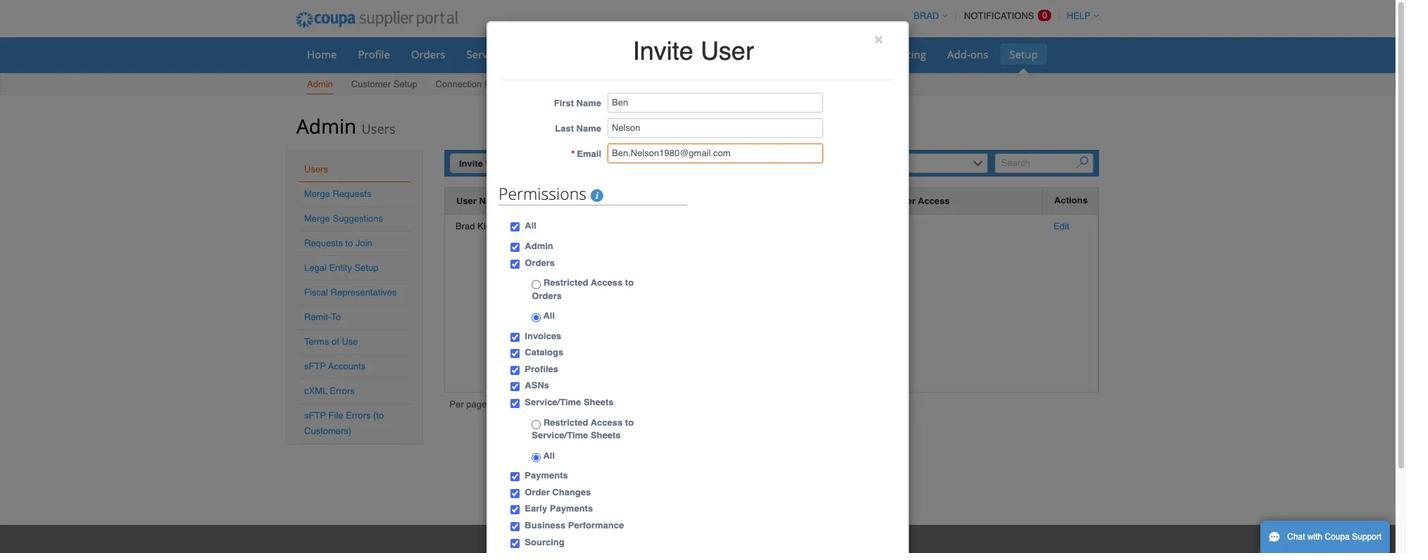 Task type: locate. For each thing, give the bounding box(es) containing it.
1 vertical spatial service/time sheets
[[525, 397, 614, 408]]

legal
[[304, 263, 327, 273]]

payments up 'order'
[[525, 471, 568, 481]]

access inside restricted access to service/time sheets
[[591, 417, 623, 428]]

1 vertical spatial access
[[591, 278, 623, 288]]

cxml errors
[[304, 386, 355, 397]]

per
[[450, 399, 464, 410]]

users down customer setup "link"
[[362, 120, 396, 137]]

status
[[639, 196, 667, 206]]

0 vertical spatial email
[[577, 149, 602, 159]]

merge
[[304, 189, 330, 199], [304, 213, 330, 224]]

invite user up first name text field
[[633, 37, 754, 66]]

1 vertical spatial performance
[[568, 521, 624, 531]]

0 vertical spatial merge
[[304, 189, 330, 199]]

business
[[752, 47, 796, 61], [525, 521, 566, 531]]

2 vertical spatial admin
[[525, 241, 554, 251]]

2 horizontal spatial setup
[[1010, 47, 1038, 61]]

invoices
[[628, 47, 668, 61], [525, 331, 562, 341]]

profiles
[[525, 364, 559, 375]]

1 vertical spatial invoices
[[525, 331, 562, 341]]

1 horizontal spatial invite user
[[633, 37, 754, 66]]

restricted
[[544, 278, 589, 288], [544, 417, 589, 428]]

1 vertical spatial merge
[[304, 213, 330, 224]]

1 horizontal spatial users
[[362, 120, 396, 137]]

10 button
[[507, 399, 524, 414]]

remit-to link
[[304, 312, 341, 323]]

access for customer access
[[918, 196, 950, 206]]

file
[[329, 411, 343, 421]]

Last Name text field
[[608, 119, 823, 138]]

access inside restricted access to orders
[[591, 278, 623, 288]]

catalogs up first name text field
[[689, 47, 731, 61]]

0 horizontal spatial user
[[456, 196, 477, 206]]

users up merge requests
[[304, 164, 328, 175]]

to
[[346, 238, 353, 249], [625, 278, 634, 288], [625, 417, 634, 428]]

0 vertical spatial business performance
[[752, 47, 863, 61]]

First Name text field
[[608, 93, 823, 113]]

0 vertical spatial all
[[525, 221, 537, 231]]

invoices link
[[619, 44, 677, 65]]

errors inside sftp file errors (to customers)
[[346, 411, 371, 421]]

requests up suggestions
[[333, 189, 371, 199]]

setup right ons
[[1010, 47, 1038, 61]]

user up brad
[[456, 196, 477, 206]]

0 vertical spatial sheets
[[533, 47, 565, 61]]

info image
[[591, 190, 604, 202]]

0 horizontal spatial invoices
[[525, 331, 562, 341]]

of
[[332, 337, 339, 347]]

sftp file errors (to customers)
[[304, 411, 384, 437]]

setup down orders link
[[394, 79, 417, 89]]

0 horizontal spatial invite user
[[459, 158, 506, 169]]

2 vertical spatial user
[[456, 196, 477, 206]]

suggestions
[[333, 213, 383, 224]]

user name button
[[456, 194, 504, 209]]

to inside restricted access to service/time sheets
[[625, 417, 634, 428]]

None radio
[[532, 280, 541, 290], [532, 314, 541, 323], [532, 420, 541, 429], [532, 280, 541, 290], [532, 314, 541, 323], [532, 420, 541, 429]]

errors down 'accounts'
[[330, 386, 355, 397]]

sheets up restricted access to service/time sheets
[[584, 397, 614, 408]]

1 vertical spatial sheets
[[584, 397, 614, 408]]

business performance
[[752, 47, 863, 61], [525, 521, 624, 531]]

0 vertical spatial requests
[[485, 79, 523, 89]]

requests up legal
[[304, 238, 343, 249]]

0 vertical spatial admin
[[307, 79, 333, 89]]

0 vertical spatial name
[[577, 98, 602, 109]]

performance left × at the top right
[[799, 47, 863, 61]]

2 sftp from the top
[[304, 411, 326, 421]]

2 vertical spatial orders
[[532, 291, 562, 301]]

sheets
[[533, 47, 565, 61], [584, 397, 614, 408], [591, 431, 621, 441]]

1 vertical spatial user
[[486, 158, 506, 169]]

business performance link
[[743, 44, 872, 65]]

business right catalogs link at top
[[752, 47, 796, 61]]

user up the user name
[[486, 158, 506, 169]]

1 vertical spatial sourcing
[[525, 537, 565, 548]]

0 vertical spatial sourcing
[[884, 47, 927, 61]]

1 vertical spatial orders
[[525, 257, 555, 268]]

15 button
[[527, 399, 544, 414]]

add-ons link
[[939, 44, 998, 65]]

sheets up changes
[[591, 431, 621, 441]]

None checkbox
[[511, 223, 520, 232], [511, 260, 520, 269], [511, 350, 520, 359], [511, 383, 520, 392], [511, 399, 520, 409], [511, 489, 520, 499], [511, 223, 520, 232], [511, 260, 520, 269], [511, 350, 520, 359], [511, 383, 520, 392], [511, 399, 520, 409], [511, 489, 520, 499]]

service/time sheets up the connection requests
[[467, 47, 565, 61]]

to
[[331, 312, 341, 323]]

requests
[[485, 79, 523, 89], [333, 189, 371, 199], [304, 238, 343, 249]]

cxml errors link
[[304, 386, 355, 397]]

0 vertical spatial invite user
[[633, 37, 754, 66]]

0 vertical spatial users
[[362, 120, 396, 137]]

2 merge from the top
[[304, 213, 330, 224]]

user name
[[456, 196, 504, 206]]

service/time sheets
[[467, 47, 565, 61], [525, 397, 614, 408]]

0 horizontal spatial users
[[304, 164, 328, 175]]

requests down service/time sheets link
[[485, 79, 523, 89]]

0 vertical spatial invite
[[633, 37, 694, 66]]

invite user up the user name
[[459, 158, 506, 169]]

representatives
[[331, 287, 397, 298]]

restricted inside restricted access to service/time sheets
[[544, 417, 589, 428]]

search image
[[1077, 157, 1089, 169]]

sftp
[[304, 361, 326, 372], [304, 411, 326, 421]]

service/time sheets up restricted access to service/time sheets
[[525, 397, 614, 408]]

merge down the merge requests link
[[304, 213, 330, 224]]

name for first name
[[577, 98, 602, 109]]

sftp up cxml at left bottom
[[304, 361, 326, 372]]

None radio
[[532, 453, 541, 463]]

business down early
[[525, 521, 566, 531]]

0 horizontal spatial |
[[504, 401, 507, 411]]

0 vertical spatial restricted
[[544, 278, 589, 288]]

with
[[1308, 533, 1323, 542]]

1 horizontal spatial customer
[[873, 196, 916, 206]]

| left 10
[[504, 401, 507, 411]]

to inside restricted access to orders
[[625, 278, 634, 288]]

restricted access to service/time sheets
[[532, 417, 634, 441]]

chat with coupa support
[[1288, 533, 1382, 542]]

2 vertical spatial all
[[541, 451, 555, 461]]

1 vertical spatial users
[[304, 164, 328, 175]]

sftp accounts
[[304, 361, 366, 372]]

name for user name
[[479, 196, 504, 206]]

2 vertical spatial access
[[591, 417, 623, 428]]

users inside admin users
[[362, 120, 396, 137]]

payments down changes
[[550, 504, 593, 515]]

0 horizontal spatial customer
[[351, 79, 391, 89]]

admin users
[[297, 113, 396, 139]]

merge requests link
[[304, 189, 371, 199]]

1 vertical spatial business
[[525, 521, 566, 531]]

access inside button
[[918, 196, 950, 206]]

sftp inside sftp file errors (to customers)
[[304, 411, 326, 421]]

user up first name text field
[[701, 37, 754, 66]]

admin down home
[[307, 79, 333, 89]]

None checkbox
[[511, 243, 520, 252], [511, 333, 520, 342], [511, 366, 520, 375], [511, 473, 520, 482], [511, 506, 520, 515], [511, 523, 520, 532], [511, 539, 520, 548], [511, 243, 520, 252], [511, 333, 520, 342], [511, 366, 520, 375], [511, 473, 520, 482], [511, 506, 520, 515], [511, 523, 520, 532], [511, 539, 520, 548]]

1 vertical spatial restricted
[[544, 417, 589, 428]]

email up klobrad84@gmail.com
[[527, 196, 551, 206]]

admin
[[307, 79, 333, 89], [297, 113, 357, 139], [525, 241, 554, 251]]

0 vertical spatial catalogs
[[689, 47, 731, 61]]

0 horizontal spatial business performance
[[525, 521, 624, 531]]

terms
[[304, 337, 329, 347]]

user
[[701, 37, 754, 66], [486, 158, 506, 169], [456, 196, 477, 206]]

2 vertical spatial sheets
[[591, 431, 621, 441]]

1 restricted from the top
[[544, 278, 589, 288]]

restricted down the 15 button at the left bottom of page
[[544, 417, 589, 428]]

1 horizontal spatial business performance
[[752, 47, 863, 61]]

catalogs up profiles
[[525, 348, 564, 358]]

name right the last
[[577, 124, 602, 134]]

sftp up customers)
[[304, 411, 326, 421]]

1 vertical spatial sftp
[[304, 411, 326, 421]]

0 horizontal spatial invite
[[459, 158, 483, 169]]

0 vertical spatial service/time
[[467, 47, 530, 61]]

users
[[362, 120, 396, 137], [304, 164, 328, 175]]

1 vertical spatial to
[[625, 278, 634, 288]]

× button
[[875, 30, 883, 47]]

early payments
[[525, 504, 593, 515]]

invoices up profiles
[[525, 331, 562, 341]]

0 vertical spatial customer
[[351, 79, 391, 89]]

performance inside "link"
[[799, 47, 863, 61]]

service/time down asns
[[525, 397, 581, 408]]

setup link
[[1001, 44, 1047, 65]]

1 vertical spatial name
[[577, 124, 602, 134]]

2 vertical spatial to
[[625, 417, 634, 428]]

0 vertical spatial business
[[752, 47, 796, 61]]

1 horizontal spatial invoices
[[628, 47, 668, 61]]

1 vertical spatial requests
[[333, 189, 371, 199]]

restricted down klobrad84@gmail.com
[[544, 278, 589, 288]]

connection requests link
[[435, 76, 524, 94]]

email right * in the top left of the page
[[577, 149, 602, 159]]

1 sftp from the top
[[304, 361, 326, 372]]

first name
[[554, 98, 602, 109]]

orders
[[411, 47, 446, 61], [525, 257, 555, 268], [532, 291, 562, 301]]

access
[[918, 196, 950, 206], [591, 278, 623, 288], [591, 417, 623, 428]]

all down restricted access to orders
[[541, 311, 555, 321]]

brad klo
[[456, 221, 491, 232]]

brad
[[456, 221, 475, 232]]

merge down the users link at the top of page
[[304, 189, 330, 199]]

requests to join
[[304, 238, 373, 249]]

join
[[356, 238, 373, 249]]

payments
[[525, 471, 568, 481], [550, 504, 593, 515]]

customer
[[351, 79, 391, 89], [873, 196, 916, 206]]

status button
[[639, 194, 667, 209]]

sourcing right "×" button at the right top
[[884, 47, 927, 61]]

user inside button
[[456, 196, 477, 206]]

ons
[[971, 47, 989, 61]]

1 horizontal spatial |
[[524, 401, 527, 411]]

home link
[[298, 44, 346, 65]]

1 horizontal spatial performance
[[799, 47, 863, 61]]

name for last name
[[577, 124, 602, 134]]

1 vertical spatial errors
[[346, 411, 371, 421]]

1 horizontal spatial setup
[[394, 79, 417, 89]]

to for restricted access to orders
[[625, 278, 634, 288]]

0 horizontal spatial business
[[525, 521, 566, 531]]

service/time up the connection requests
[[467, 47, 530, 61]]

0 horizontal spatial sourcing
[[525, 537, 565, 548]]

sheets up first
[[533, 47, 565, 61]]

errors left "(to"
[[346, 411, 371, 421]]

| left 15
[[524, 401, 527, 411]]

last name
[[555, 124, 602, 134]]

0 horizontal spatial setup
[[355, 263, 379, 273]]

|
[[504, 401, 507, 411], [524, 401, 527, 411]]

0 horizontal spatial email
[[527, 196, 551, 206]]

0 vertical spatial invoices
[[628, 47, 668, 61]]

customer inside "link"
[[351, 79, 391, 89]]

setup down join
[[355, 263, 379, 273]]

0 vertical spatial performance
[[799, 47, 863, 61]]

name inside user name button
[[479, 196, 504, 206]]

navigation
[[450, 399, 544, 414]]

invite
[[633, 37, 694, 66], [459, 158, 483, 169]]

customer setup link
[[351, 76, 418, 94]]

1 vertical spatial customer
[[873, 196, 916, 206]]

1 horizontal spatial business
[[752, 47, 796, 61]]

2 restricted from the top
[[544, 417, 589, 428]]

1 horizontal spatial email
[[577, 149, 602, 159]]

1 vertical spatial setup
[[394, 79, 417, 89]]

admin down 'admin' link
[[297, 113, 357, 139]]

users link
[[304, 164, 328, 175]]

errors
[[330, 386, 355, 397], [346, 411, 371, 421]]

2 vertical spatial service/time
[[532, 431, 588, 441]]

remit-
[[304, 312, 331, 323]]

admin down klobrad84@gmail.com link
[[525, 241, 554, 251]]

invoices left catalogs link at top
[[628, 47, 668, 61]]

sourcing down early
[[525, 537, 565, 548]]

invite user
[[633, 37, 754, 66], [459, 158, 506, 169]]

1 merge from the top
[[304, 189, 330, 199]]

to for restricted access to service/time sheets
[[625, 417, 634, 428]]

1 | from the left
[[504, 401, 507, 411]]

2 horizontal spatial user
[[701, 37, 754, 66]]

0 vertical spatial orders
[[411, 47, 446, 61]]

service/time down the 15 button at the left bottom of page
[[532, 431, 588, 441]]

2 | from the left
[[524, 401, 527, 411]]

sftp for sftp file errors (to customers)
[[304, 411, 326, 421]]

customer inside button
[[873, 196, 916, 206]]

0 vertical spatial access
[[918, 196, 950, 206]]

setup
[[1010, 47, 1038, 61], [394, 79, 417, 89], [355, 263, 379, 273]]

name right first
[[577, 98, 602, 109]]

0 vertical spatial sftp
[[304, 361, 326, 372]]

performance
[[799, 47, 863, 61], [568, 521, 624, 531]]

1 vertical spatial all
[[541, 311, 555, 321]]

merge for merge requests
[[304, 189, 330, 199]]

email button
[[527, 194, 551, 209]]

all up order changes
[[541, 451, 555, 461]]

0 horizontal spatial catalogs
[[525, 348, 564, 358]]

sourcing link
[[875, 44, 936, 65]]

restricted inside restricted access to orders
[[544, 278, 589, 288]]

name up klo
[[479, 196, 504, 206]]

2 vertical spatial name
[[479, 196, 504, 206]]

None text field
[[608, 144, 823, 164]]

setup inside "link"
[[394, 79, 417, 89]]

restricted for service/time
[[544, 417, 589, 428]]

name
[[577, 98, 602, 109], [577, 124, 602, 134], [479, 196, 504, 206]]

performance down early payments
[[568, 521, 624, 531]]

all down email button
[[525, 221, 537, 231]]

0 vertical spatial to
[[346, 238, 353, 249]]



Task type: vqa. For each thing, say whether or not it's contained in the screenshot.
10/23/23 10:33 AM UTC's lkab
no



Task type: describe. For each thing, give the bounding box(es) containing it.
last
[[555, 124, 574, 134]]

edit
[[1054, 221, 1070, 232]]

legal entity setup link
[[304, 263, 379, 273]]

per page
[[450, 399, 487, 410]]

1 vertical spatial invite
[[459, 158, 483, 169]]

1 vertical spatial admin
[[297, 113, 357, 139]]

terms of use link
[[304, 337, 358, 347]]

chat with coupa support button
[[1261, 521, 1391, 554]]

add-
[[948, 47, 971, 61]]

0 vertical spatial errors
[[330, 386, 355, 397]]

order
[[525, 487, 550, 498]]

1 vertical spatial email
[[527, 196, 551, 206]]

restricted access to orders
[[532, 278, 634, 301]]

customer access button
[[873, 194, 950, 209]]

* email
[[571, 149, 602, 159]]

sftp accounts link
[[304, 361, 366, 372]]

0 vertical spatial payments
[[525, 471, 568, 481]]

business performance inside the business performance "link"
[[752, 47, 863, 61]]

profile
[[358, 47, 390, 61]]

connection
[[436, 79, 482, 89]]

orders inside restricted access to orders
[[532, 291, 562, 301]]

service/time inside restricted access to service/time sheets
[[532, 431, 588, 441]]

terms of use
[[304, 337, 358, 347]]

connection requests
[[436, 79, 523, 89]]

customer for customer access
[[873, 196, 916, 206]]

remit-to
[[304, 312, 341, 323]]

legal entity setup
[[304, 263, 379, 273]]

chat
[[1288, 533, 1306, 542]]

*
[[571, 149, 575, 159]]

klobrad84@gmail.com link
[[526, 221, 617, 232]]

1 vertical spatial catalogs
[[525, 348, 564, 358]]

merge suggestions
[[304, 213, 383, 224]]

requests for merge requests
[[333, 189, 371, 199]]

2 vertical spatial setup
[[355, 263, 379, 273]]

permissions
[[499, 183, 591, 205]]

(to
[[373, 411, 384, 421]]

coupa
[[1325, 533, 1350, 542]]

2 vertical spatial requests
[[304, 238, 343, 249]]

edit link
[[1054, 221, 1070, 232]]

fiscal representatives link
[[304, 287, 397, 298]]

0 vertical spatial user
[[701, 37, 754, 66]]

requests for connection requests
[[485, 79, 523, 89]]

navigation containing per page
[[450, 399, 544, 414]]

all for restricted access to service/time sheets
[[541, 451, 555, 461]]

add-ons
[[948, 47, 989, 61]]

1 vertical spatial invite user
[[459, 158, 506, 169]]

customer setup
[[351, 79, 417, 89]]

1 vertical spatial business performance
[[525, 521, 624, 531]]

1 vertical spatial service/time
[[525, 397, 581, 408]]

| 10 | 15
[[504, 401, 541, 411]]

page
[[467, 399, 487, 410]]

fiscal representatives
[[304, 287, 397, 298]]

1 vertical spatial payments
[[550, 504, 593, 515]]

sftp file errors (to customers) link
[[304, 411, 384, 437]]

merge for merge suggestions
[[304, 213, 330, 224]]

catalogs link
[[680, 44, 740, 65]]

15
[[530, 401, 541, 411]]

customer for customer setup
[[351, 79, 391, 89]]

home
[[307, 47, 337, 61]]

1 horizontal spatial user
[[486, 158, 506, 169]]

invite user link
[[450, 154, 515, 173]]

accounts
[[328, 361, 366, 372]]

1 horizontal spatial catalogs
[[689, 47, 731, 61]]

klobrad84@gmail.com
[[526, 221, 617, 232]]

merge suggestions link
[[304, 213, 383, 224]]

fiscal
[[304, 287, 328, 298]]

use
[[342, 337, 358, 347]]

service/time sheets link
[[458, 44, 575, 65]]

support
[[1353, 533, 1382, 542]]

early
[[525, 504, 547, 515]]

0 horizontal spatial performance
[[568, 521, 624, 531]]

all for restricted access to orders
[[541, 311, 555, 321]]

×
[[875, 30, 883, 47]]

profile link
[[349, 44, 399, 65]]

business inside "link"
[[752, 47, 796, 61]]

changes
[[552, 487, 591, 498]]

orders link
[[402, 44, 455, 65]]

0 vertical spatial service/time sheets
[[467, 47, 565, 61]]

customers)
[[304, 426, 352, 437]]

first
[[554, 98, 574, 109]]

sftp for sftp accounts
[[304, 361, 326, 372]]

order changes
[[525, 487, 591, 498]]

asns
[[525, 381, 549, 391]]

klo
[[478, 221, 491, 232]]

sheets inside restricted access to service/time sheets
[[591, 431, 621, 441]]

0 vertical spatial setup
[[1010, 47, 1038, 61]]

admin link
[[306, 76, 334, 94]]

Search text field
[[995, 154, 1094, 173]]

restricted for orders
[[544, 278, 589, 288]]

1 horizontal spatial sourcing
[[884, 47, 927, 61]]

10
[[510, 401, 521, 411]]

access for restricted access to orders
[[591, 278, 623, 288]]

access for restricted access to service/time sheets
[[591, 417, 623, 428]]

entity
[[329, 263, 352, 273]]

customer access
[[873, 196, 950, 206]]

cxml
[[304, 386, 328, 397]]

coupa supplier portal image
[[286, 2, 467, 37]]

requests to join link
[[304, 238, 373, 249]]

merge requests
[[304, 189, 371, 199]]

1 horizontal spatial invite
[[633, 37, 694, 66]]



